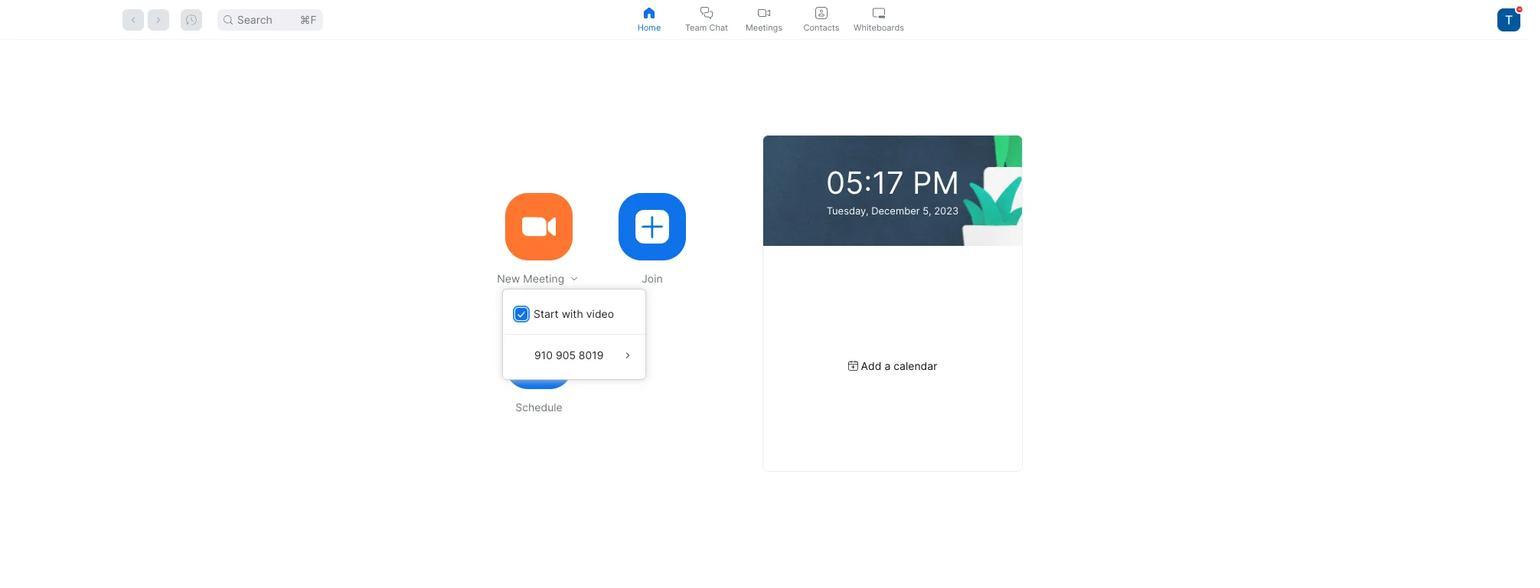 Task type: vqa. For each thing, say whether or not it's contained in the screenshot.
Dashboard Image
no



Task type: describe. For each thing, give the bounding box(es) containing it.
join
[[642, 272, 663, 285]]

05:17 pm tuesday, december 5, 2023
[[827, 164, 960, 216]]

add a calendar link
[[848, 359, 938, 372]]

contacts button
[[793, 0, 851, 39]]

new
[[497, 272, 520, 285]]

meetings
[[746, 22, 783, 33]]

search
[[237, 13, 273, 26]]

schedule
[[516, 400, 563, 413]]

magnifier image
[[223, 15, 233, 24]]

tab list containing home
[[621, 0, 908, 39]]

new meeting
[[497, 272, 565, 285]]

team chat
[[686, 22, 729, 33]]

chevron right small image
[[623, 350, 634, 360]]

whiteboards
[[854, 22, 905, 33]]

home small image
[[643, 7, 656, 19]]

video
[[587, 307, 614, 320]]

add a calendar
[[861, 359, 938, 372]]

home small image
[[643, 7, 656, 19]]

5,
[[923, 204, 932, 216]]

910 905 8019
[[535, 349, 604, 362]]

tuesday,
[[827, 204, 869, 216]]

with
[[562, 307, 584, 320]]

a
[[885, 359, 891, 372]]

team chat button
[[678, 0, 736, 39]]

add
[[861, 359, 882, 372]]



Task type: locate. For each thing, give the bounding box(es) containing it.
team
[[686, 22, 707, 33]]

checkmark image
[[518, 310, 525, 318], [518, 310, 525, 318]]

05:17
[[827, 164, 904, 201]]

profile contact image
[[816, 7, 828, 19], [816, 7, 828, 19]]

avatar image
[[1498, 8, 1521, 31]]

905
[[556, 349, 576, 362]]

⌘f
[[300, 13, 317, 26]]

schedule image
[[525, 340, 553, 370]]

meetings button
[[736, 0, 793, 39]]

start
[[534, 307, 559, 320]]

910
[[535, 349, 553, 362]]

chevron right small image
[[623, 350, 634, 360]]

do not disturb image
[[1517, 6, 1523, 12]]

whiteboard small image
[[873, 7, 885, 19], [873, 7, 885, 19]]

tab list
[[621, 0, 908, 39]]

8019
[[579, 349, 604, 362]]

home
[[638, 22, 661, 33]]

home button
[[621, 0, 678, 39]]

start with video
[[534, 307, 614, 320]]

calendar add calendar image
[[848, 361, 858, 371], [848, 361, 858, 371]]

magnifier image
[[223, 15, 233, 24]]

plus squircle image
[[636, 210, 669, 243]]

team chat image
[[701, 7, 713, 19], [701, 7, 713, 19]]

december
[[872, 204, 921, 216]]

meeting
[[523, 272, 565, 285]]

2023
[[935, 204, 959, 216]]

video camera on image
[[522, 210, 556, 243]]

pm
[[913, 164, 960, 201]]

calendar
[[894, 359, 938, 372]]

contacts
[[804, 22, 840, 33]]

home tab panel
[[0, 40, 1529, 566]]

do not disturb image
[[1517, 6, 1523, 12]]

video on image
[[758, 7, 771, 19], [758, 7, 771, 19]]

plus squircle image
[[636, 210, 669, 243]]

chat
[[710, 22, 729, 33]]

chevron down small image
[[569, 274, 580, 284], [569, 274, 580, 284]]

video camera on image
[[522, 210, 556, 243]]

whiteboards button
[[851, 0, 908, 39]]



